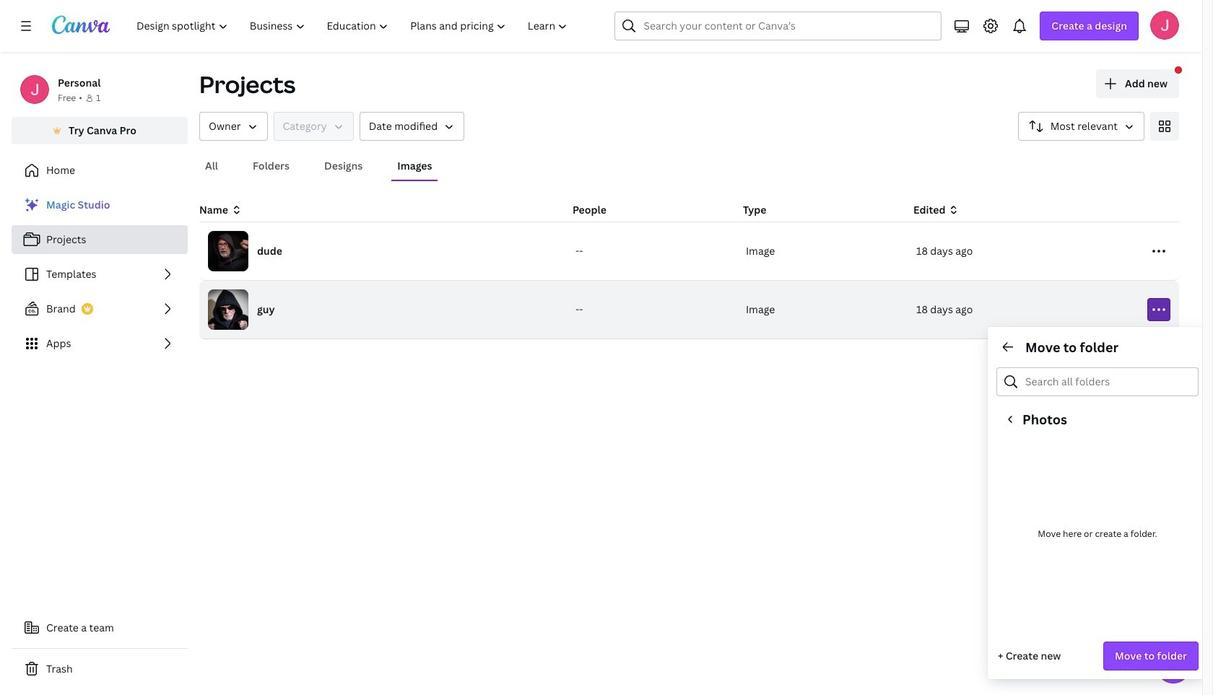 Task type: locate. For each thing, give the bounding box(es) containing it.
None search field
[[615, 12, 942, 40]]

Search search field
[[644, 12, 913, 40]]

Search all folders search field
[[1025, 368, 1189, 396]]

list
[[12, 191, 188, 358]]

Sort by button
[[1018, 112, 1145, 141]]

Owner button
[[199, 112, 268, 141]]

top level navigation element
[[127, 12, 580, 40]]

Date modified button
[[359, 112, 464, 141]]



Task type: vqa. For each thing, say whether or not it's contained in the screenshot.
'SEARCH BOX'
yes



Task type: describe. For each thing, give the bounding box(es) containing it.
james peterson image
[[1150, 11, 1179, 40]]

Category button
[[273, 112, 354, 141]]



